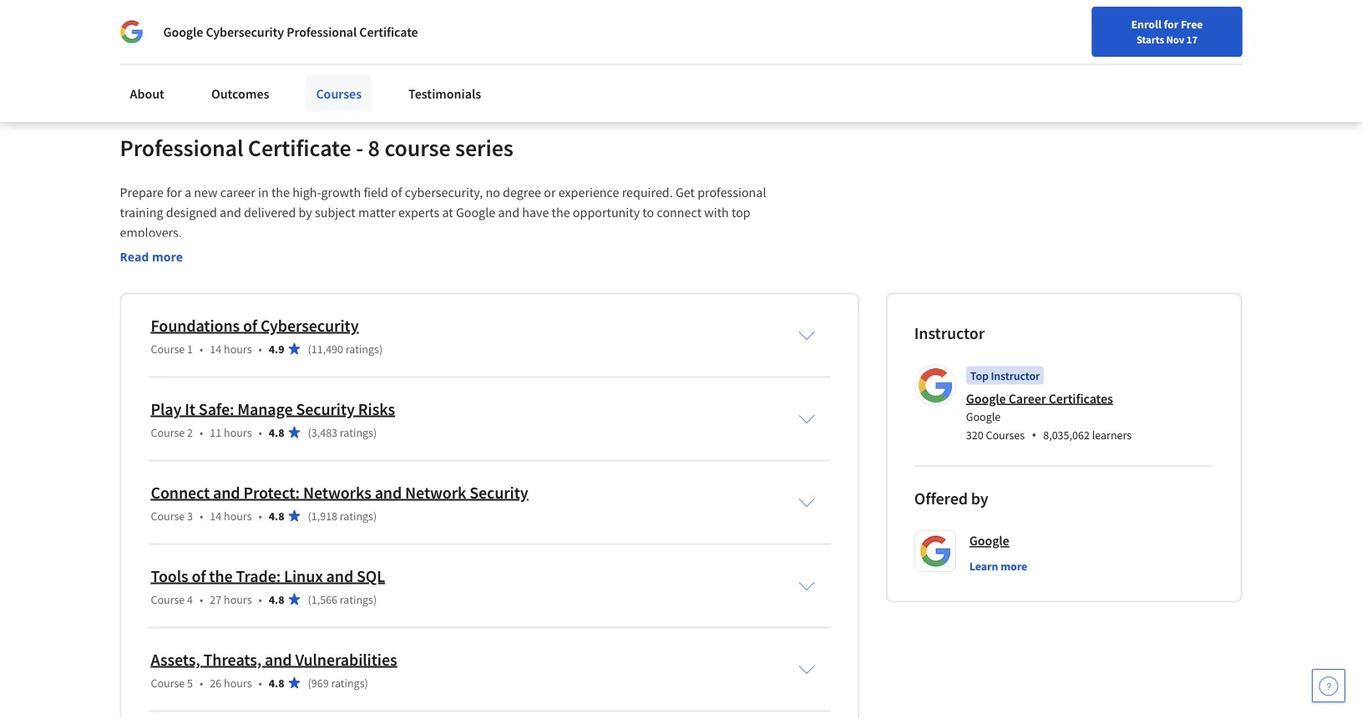 Task type: describe. For each thing, give the bounding box(es) containing it.
for for enroll
[[1164, 17, 1178, 32]]

4.8 for manage
[[269, 425, 284, 440]]

career
[[1009, 390, 1046, 407]]

professional certificate - 8 course series
[[120, 133, 513, 162]]

and up course 3 • 14 hours •
[[213, 482, 240, 503]]

sql
[[357, 566, 385, 586]]

1
[[187, 341, 193, 356]]

or inside prepare for a new career in the high-growth field of cybersecurity, no degree or experience required. get professional training designed and delivered by subject matter experts at google and have the opportunity to connect with top employers. read more
[[544, 184, 556, 201]]

profile,
[[349, 9, 388, 26]]

assets, threats, and vulnerabilities link
[[151, 649, 397, 670]]

career
[[220, 184, 255, 201]]

google cybersecurity professional certificate
[[163, 23, 418, 40]]

google image
[[120, 20, 143, 43]]

it
[[183, 29, 191, 46]]

starts
[[1136, 33, 1164, 46]]

1 vertical spatial cybersecurity
[[261, 315, 359, 336]]

no
[[486, 184, 500, 201]]

read
[[120, 249, 149, 264]]

hours for the
[[224, 592, 252, 607]]

more inside prepare for a new career in the high-growth field of cybersecurity, no degree or experience required. get professional training designed and delivered by subject matter experts at google and have the opportunity to connect with top employers. read more
[[152, 249, 183, 264]]

tools of the trade: linux and sql
[[151, 566, 385, 586]]

course 2 • 11 hours •
[[151, 425, 262, 440]]

foundations of cybersecurity link
[[151, 315, 359, 336]]

1 horizontal spatial by
[[971, 488, 988, 509]]

1 horizontal spatial professional
[[287, 23, 357, 40]]

) for network
[[373, 508, 377, 523]]

in inside prepare for a new career in the high-growth field of cybersecurity, no degree or experience required. get professional training designed and delivered by subject matter experts at google and have the opportunity to connect with top employers. read more
[[258, 184, 269, 201]]

( for vulnerabilities
[[308, 675, 311, 690]]

at
[[442, 204, 453, 221]]

and left network
[[375, 482, 402, 503]]

opportunity
[[573, 204, 640, 221]]

certificates
[[1049, 390, 1113, 407]]

testimonials
[[408, 85, 481, 102]]

connect
[[151, 482, 210, 503]]

• down assets, threats, and vulnerabilities link
[[258, 675, 262, 690]]

• down protect:
[[258, 508, 262, 523]]

enroll for free starts nov 17
[[1131, 17, 1203, 46]]

cybersecurity,
[[405, 184, 483, 201]]

3,483
[[311, 425, 337, 440]]

training
[[120, 204, 163, 221]]

• down manage
[[258, 425, 262, 440]]

share
[[148, 29, 180, 46]]

course 3 • 14 hours •
[[151, 508, 262, 523]]

assets, threats, and vulnerabilities
[[151, 649, 397, 670]]

0 horizontal spatial certificate
[[248, 133, 351, 162]]

course for connect
[[151, 508, 185, 523]]

and down degree
[[498, 204, 519, 221]]

risks
[[358, 399, 395, 419]]

• left the 4.9
[[258, 341, 262, 356]]

add this credential to your linkedin profile, resume, or cv share it on social media and in your performance review
[[148, 9, 468, 46]]

5
[[187, 675, 193, 690]]

media
[[246, 29, 281, 46]]

( for networks
[[308, 508, 311, 523]]

hours for cybersecurity
[[224, 341, 252, 356]]

employers.
[[120, 224, 182, 241]]

course for tools
[[151, 592, 185, 607]]

4.9
[[269, 341, 284, 356]]

connect
[[657, 204, 702, 221]]

( 1,566 ratings )
[[308, 592, 377, 607]]

to inside prepare for a new career in the high-growth field of cybersecurity, no degree or experience required. get professional training designed and delivered by subject matter experts at google and have the opportunity to connect with top employers. read more
[[642, 204, 654, 221]]

) for and
[[373, 592, 377, 607]]

969
[[311, 675, 329, 690]]

for for prepare
[[166, 184, 182, 201]]

and inside add this credential to your linkedin profile, resume, or cv share it on social media and in your performance review
[[284, 29, 305, 46]]

1 vertical spatial professional
[[120, 133, 243, 162]]

1 horizontal spatial the
[[271, 184, 290, 201]]

network
[[405, 482, 466, 503]]

ratings down vulnerabilities
[[331, 675, 365, 690]]

instructor inside top instructor google career certificates google 320 courses • 8,035,062 learners
[[991, 368, 1040, 383]]

in inside add this credential to your linkedin profile, resume, or cv share it on social media and in your performance review
[[308, 29, 318, 46]]

google inside prepare for a new career in the high-growth field of cybersecurity, no degree or experience required. get professional training designed and delivered by subject matter experts at google and have the opportunity to connect with top employers. read more
[[456, 204, 495, 221]]

linkedin
[[298, 9, 346, 26]]

• down trade:
[[258, 592, 262, 607]]

4.8 for vulnerabilities
[[269, 675, 284, 690]]

hours for protect:
[[224, 508, 252, 523]]

1,918
[[311, 508, 337, 523]]

( 3,483 ratings )
[[308, 425, 377, 440]]

on
[[194, 29, 208, 46]]

play it safe: manage security risks link
[[151, 399, 395, 419]]

ratings for linux
[[340, 592, 373, 607]]

learners
[[1092, 428, 1132, 443]]

0 vertical spatial security
[[296, 399, 355, 419]]

0 horizontal spatial courses
[[316, 85, 362, 102]]

play it safe: manage security risks
[[151, 399, 395, 419]]

course 1 • 14 hours •
[[151, 341, 262, 356]]

series
[[455, 133, 513, 162]]

• right the 4
[[200, 592, 203, 607]]

google link
[[969, 530, 1009, 551]]

1 horizontal spatial your
[[321, 29, 346, 46]]

learn more button
[[969, 558, 1027, 574]]

( 969 ratings )
[[308, 675, 368, 690]]

course for assets,
[[151, 675, 185, 690]]

add
[[148, 9, 170, 26]]

prepare for a new career in the high-growth field of cybersecurity, no degree or experience required. get professional training designed and delivered by subject matter experts at google and have the opportunity to connect with top employers. read more
[[120, 184, 769, 264]]

designed
[[166, 204, 217, 221]]

show notifications image
[[1137, 21, 1157, 41]]

threats,
[[203, 649, 261, 670]]

• right 3
[[200, 508, 203, 523]]

course 5 • 26 hours •
[[151, 675, 262, 690]]

14 for foundations
[[210, 341, 222, 356]]

( for trade:
[[308, 592, 311, 607]]

outcomes
[[211, 85, 269, 102]]

top instructor google career certificates google 320 courses • 8,035,062 learners
[[966, 368, 1132, 444]]

get
[[676, 184, 695, 201]]

top
[[732, 204, 751, 221]]

experts
[[398, 204, 439, 221]]

degree
[[503, 184, 541, 201]]

26
[[210, 675, 222, 690]]

trade:
[[236, 566, 281, 586]]

of for cybersecurity
[[243, 315, 257, 336]]

ratings for security
[[340, 425, 373, 440]]

( 1,918 ratings )
[[308, 508, 377, 523]]

27
[[210, 592, 222, 607]]

field
[[364, 184, 388, 201]]

• inside top instructor google career certificates google 320 courses • 8,035,062 learners
[[1031, 426, 1037, 444]]

tools
[[151, 566, 188, 586]]

play
[[151, 399, 182, 419]]

vulnerabilities
[[295, 649, 397, 670]]

new
[[194, 184, 218, 201]]

11,490
[[311, 341, 343, 356]]



Task type: locate. For each thing, give the bounding box(es) containing it.
your
[[270, 9, 295, 26], [321, 29, 346, 46]]

in down linkedin
[[308, 29, 318, 46]]

2 ( from the top
[[308, 425, 311, 440]]

320
[[966, 428, 983, 443]]

) down vulnerabilities
[[365, 675, 368, 690]]

5 course from the top
[[151, 675, 185, 690]]

1 vertical spatial 14
[[210, 508, 222, 523]]

1 14 from the top
[[210, 341, 222, 356]]

your up media at the left top
[[270, 9, 295, 26]]

linux
[[284, 566, 323, 586]]

for
[[1164, 17, 1178, 32], [166, 184, 182, 201]]

2 hours from the top
[[224, 425, 252, 440]]

hours
[[224, 341, 252, 356], [224, 425, 252, 440], [224, 508, 252, 523], [224, 592, 252, 607], [224, 675, 252, 690]]

course 4 • 27 hours •
[[151, 592, 262, 607]]

0 vertical spatial courses
[[316, 85, 362, 102]]

to
[[256, 9, 267, 26], [642, 204, 654, 221]]

1 vertical spatial of
[[243, 315, 257, 336]]

0 vertical spatial certificate
[[359, 23, 418, 40]]

ratings down 'risks'
[[340, 425, 373, 440]]

the up delivered
[[271, 184, 290, 201]]

1 horizontal spatial courses
[[986, 428, 1025, 443]]

security up 3,483
[[296, 399, 355, 419]]

1 hours from the top
[[224, 341, 252, 356]]

3 ( from the top
[[308, 508, 311, 523]]

resume,
[[391, 9, 436, 26]]

1 vertical spatial by
[[971, 488, 988, 509]]

manage
[[237, 399, 293, 419]]

course for play
[[151, 425, 185, 440]]

0 horizontal spatial security
[[296, 399, 355, 419]]

experience
[[558, 184, 619, 201]]

•
[[200, 341, 203, 356], [258, 341, 262, 356], [200, 425, 203, 440], [258, 425, 262, 440], [1031, 426, 1037, 444], [200, 508, 203, 523], [258, 508, 262, 523], [200, 592, 203, 607], [258, 592, 262, 607], [200, 675, 203, 690], [258, 675, 262, 690]]

more
[[152, 249, 183, 264], [1001, 558, 1027, 573]]

3
[[187, 508, 193, 523]]

1 horizontal spatial security
[[470, 482, 528, 503]]

connect and protect: networks and network security
[[151, 482, 528, 503]]

2
[[187, 425, 193, 440]]

of for the
[[192, 566, 206, 586]]

) down 'connect and protect: networks and network security' link
[[373, 508, 377, 523]]

professional up a at the top left of the page
[[120, 133, 243, 162]]

( down play it safe: manage security risks link
[[308, 425, 311, 440]]

hours right 27
[[224, 592, 252, 607]]

free
[[1181, 17, 1203, 32]]

1 ( from the top
[[308, 341, 311, 356]]

the
[[271, 184, 290, 201], [552, 204, 570, 221], [209, 566, 233, 586]]

4 course from the top
[[151, 592, 185, 607]]

4
[[187, 592, 193, 607]]

4 ( from the top
[[308, 592, 311, 607]]

courses right 320
[[986, 428, 1025, 443]]

or left cv
[[439, 9, 451, 26]]

0 vertical spatial your
[[270, 9, 295, 26]]

review
[[424, 29, 461, 46]]

it
[[185, 399, 195, 419]]

14 right 3
[[210, 508, 222, 523]]

hours for and
[[224, 675, 252, 690]]

0 vertical spatial professional
[[287, 23, 357, 40]]

ratings down 'connect and protect: networks and network security' link
[[340, 508, 373, 523]]

security right network
[[470, 482, 528, 503]]

5 ( from the top
[[308, 675, 311, 690]]

prepare
[[120, 184, 164, 201]]

for inside enroll for free starts nov 17
[[1164, 17, 1178, 32]]

( right the 4.9
[[308, 341, 311, 356]]

course left 3
[[151, 508, 185, 523]]

growth
[[321, 184, 361, 201]]

cybersecurity
[[206, 23, 284, 40], [261, 315, 359, 336]]

your down linkedin
[[321, 29, 346, 46]]

connect and protect: networks and network security link
[[151, 482, 528, 503]]

by down high-
[[299, 204, 312, 221]]

course left 5
[[151, 675, 185, 690]]

1 vertical spatial for
[[166, 184, 182, 201]]

instructor
[[914, 323, 985, 343], [991, 368, 1040, 383]]

1 4.8 from the top
[[269, 425, 284, 440]]

with
[[704, 204, 729, 221]]

(
[[308, 341, 311, 356], [308, 425, 311, 440], [308, 508, 311, 523], [308, 592, 311, 607], [308, 675, 311, 690]]

1 vertical spatial to
[[642, 204, 654, 221]]

0 vertical spatial for
[[1164, 17, 1178, 32]]

0 horizontal spatial or
[[439, 9, 451, 26]]

networks
[[303, 482, 371, 503]]

2 vertical spatial the
[[209, 566, 233, 586]]

professional
[[287, 23, 357, 40], [120, 133, 243, 162]]

0 vertical spatial the
[[271, 184, 290, 201]]

1 horizontal spatial in
[[308, 29, 318, 46]]

1 horizontal spatial to
[[642, 204, 654, 221]]

by right offered at the bottom
[[971, 488, 988, 509]]

or inside add this credential to your linkedin profile, resume, or cv share it on social media and in your performance review
[[439, 9, 451, 26]]

2 4.8 from the top
[[269, 508, 284, 523]]

• left 8,035,062
[[1031, 426, 1037, 444]]

0 horizontal spatial the
[[209, 566, 233, 586]]

for up nov on the right
[[1164, 17, 1178, 32]]

course for foundations
[[151, 341, 185, 356]]

( 11,490 ratings )
[[308, 341, 383, 356]]

in up delivered
[[258, 184, 269, 201]]

certificate up high-
[[248, 133, 351, 162]]

certificate left review on the left top of page
[[359, 23, 418, 40]]

1 vertical spatial in
[[258, 184, 269, 201]]

this
[[173, 9, 194, 26]]

0 vertical spatial in
[[308, 29, 318, 46]]

0 horizontal spatial by
[[299, 204, 312, 221]]

offered
[[914, 488, 968, 509]]

hours for safe:
[[224, 425, 252, 440]]

courses
[[316, 85, 362, 102], [986, 428, 1025, 443]]

testimonials link
[[398, 75, 491, 112]]

0 horizontal spatial of
[[192, 566, 206, 586]]

coursera image
[[20, 14, 126, 40]]

to down required. at the left top of page
[[642, 204, 654, 221]]

for left a at the top left of the page
[[166, 184, 182, 201]]

have
[[522, 204, 549, 221]]

1 vertical spatial more
[[1001, 558, 1027, 573]]

of right field
[[391, 184, 402, 201]]

1 horizontal spatial instructor
[[991, 368, 1040, 383]]

outcomes link
[[201, 75, 279, 112]]

2 course from the top
[[151, 425, 185, 440]]

enroll
[[1131, 17, 1161, 32]]

0 horizontal spatial your
[[270, 9, 295, 26]]

and up ( 1,566 ratings )
[[326, 566, 353, 586]]

14
[[210, 341, 222, 356], [210, 508, 222, 523]]

1 vertical spatial instructor
[[991, 368, 1040, 383]]

matter
[[358, 204, 396, 221]]

0 horizontal spatial instructor
[[914, 323, 985, 343]]

4.8 down protect:
[[269, 508, 284, 523]]

learn more
[[969, 558, 1027, 573]]

0 horizontal spatial in
[[258, 184, 269, 201]]

0 vertical spatial by
[[299, 204, 312, 221]]

google career certificates image
[[917, 367, 954, 404]]

( for manage
[[308, 425, 311, 440]]

help center image
[[1319, 676, 1339, 696]]

and down the career on the top left of the page
[[220, 204, 241, 221]]

4.8 for trade:
[[269, 592, 284, 607]]

professional
[[697, 184, 766, 201]]

more right learn
[[1001, 558, 1027, 573]]

4.8 for networks
[[269, 508, 284, 523]]

2 horizontal spatial the
[[552, 204, 570, 221]]

1 horizontal spatial certificate
[[359, 23, 418, 40]]

coursera career certificate image
[[927, 0, 1205, 96]]

) right 11,490
[[379, 341, 383, 356]]

cv
[[453, 9, 468, 26]]

None search field
[[238, 10, 639, 44]]

to up media at the left top
[[256, 9, 267, 26]]

17
[[1186, 33, 1198, 46]]

courses inside top instructor google career certificates google 320 courses • 8,035,062 learners
[[986, 428, 1025, 443]]

courses up -
[[316, 85, 362, 102]]

( down assets, threats, and vulnerabilities
[[308, 675, 311, 690]]

about
[[130, 85, 164, 102]]

) for risks
[[373, 425, 377, 440]]

of up course 4 • 27 hours •
[[192, 566, 206, 586]]

hours down "foundations of cybersecurity"
[[224, 341, 252, 356]]

course left the 4
[[151, 592, 185, 607]]

3 course from the top
[[151, 508, 185, 523]]

• right 1
[[200, 341, 203, 356]]

( down 'networks' on the left bottom of page
[[308, 508, 311, 523]]

0 vertical spatial instructor
[[914, 323, 985, 343]]

• right 5
[[200, 675, 203, 690]]

ratings down sql on the bottom left of the page
[[340, 592, 373, 607]]

delivered
[[244, 204, 296, 221]]

in
[[308, 29, 318, 46], [258, 184, 269, 201]]

0 vertical spatial 14
[[210, 341, 222, 356]]

) down 'risks'
[[373, 425, 377, 440]]

1 vertical spatial security
[[470, 482, 528, 503]]

instructor up top
[[914, 323, 985, 343]]

hours down protect:
[[224, 508, 252, 523]]

social
[[211, 29, 243, 46]]

more down employers. at the top of page
[[152, 249, 183, 264]]

and right media at the left top
[[284, 29, 305, 46]]

3 hours from the top
[[224, 508, 252, 523]]

and right threats,
[[265, 649, 292, 670]]

course
[[151, 341, 185, 356], [151, 425, 185, 440], [151, 508, 185, 523], [151, 592, 185, 607], [151, 675, 185, 690]]

4.8
[[269, 425, 284, 440], [269, 508, 284, 523], [269, 592, 284, 607], [269, 675, 284, 690]]

2 14 from the top
[[210, 508, 222, 523]]

learn
[[969, 558, 998, 573]]

a
[[185, 184, 191, 201]]

0 horizontal spatial to
[[256, 9, 267, 26]]

0 vertical spatial or
[[439, 9, 451, 26]]

google career certificates link
[[966, 390, 1113, 407]]

more inside button
[[1001, 558, 1027, 573]]

courses link
[[306, 75, 372, 112]]

11
[[210, 425, 222, 440]]

safe:
[[199, 399, 234, 419]]

4 4.8 from the top
[[269, 675, 284, 690]]

0 vertical spatial more
[[152, 249, 183, 264]]

0 vertical spatial of
[[391, 184, 402, 201]]

nov
[[1166, 33, 1184, 46]]

1 vertical spatial the
[[552, 204, 570, 221]]

tools of the trade: linux and sql link
[[151, 566, 385, 586]]

course left 1
[[151, 341, 185, 356]]

)
[[379, 341, 383, 356], [373, 425, 377, 440], [373, 508, 377, 523], [373, 592, 377, 607], [365, 675, 368, 690]]

hours right 11
[[224, 425, 252, 440]]

professional right media at the left top
[[287, 23, 357, 40]]

1 horizontal spatial or
[[544, 184, 556, 201]]

1 course from the top
[[151, 341, 185, 356]]

4.8 down play it safe: manage security risks link
[[269, 425, 284, 440]]

2 vertical spatial of
[[192, 566, 206, 586]]

5 hours from the top
[[224, 675, 252, 690]]

ratings right 11,490
[[346, 341, 379, 356]]

0 horizontal spatial for
[[166, 184, 182, 201]]

course
[[384, 133, 451, 162]]

the up 27
[[209, 566, 233, 586]]

1 vertical spatial courses
[[986, 428, 1025, 443]]

read more button
[[120, 248, 183, 265]]

3 4.8 from the top
[[269, 592, 284, 607]]

4.8 down tools of the trade: linux and sql link
[[269, 592, 284, 607]]

subject
[[315, 204, 355, 221]]

8
[[368, 133, 380, 162]]

0 horizontal spatial more
[[152, 249, 183, 264]]

1 horizontal spatial of
[[243, 315, 257, 336]]

ratings for and
[[340, 508, 373, 523]]

1 horizontal spatial for
[[1164, 17, 1178, 32]]

0 horizontal spatial professional
[[120, 133, 243, 162]]

performance
[[349, 29, 421, 46]]

14 for connect
[[210, 508, 222, 523]]

of up 'course 1 • 14 hours •'
[[243, 315, 257, 336]]

hours right 26
[[224, 675, 252, 690]]

4.8 down assets, threats, and vulnerabilities link
[[269, 675, 284, 690]]

) down sql on the bottom left of the page
[[373, 592, 377, 607]]

8,035,062
[[1043, 428, 1090, 443]]

of inside prepare for a new career in the high-growth field of cybersecurity, no degree or experience required. get professional training designed and delivered by subject matter experts at google and have the opportunity to connect with top employers. read more
[[391, 184, 402, 201]]

1 vertical spatial or
[[544, 184, 556, 201]]

or up have
[[544, 184, 556, 201]]

course left 2
[[151, 425, 185, 440]]

4 hours from the top
[[224, 592, 252, 607]]

-
[[356, 133, 363, 162]]

for inside prepare for a new career in the high-growth field of cybersecurity, no degree or experience required. get professional training designed and delivered by subject matter experts at google and have the opportunity to connect with top employers. read more
[[166, 184, 182, 201]]

0 vertical spatial to
[[256, 9, 267, 26]]

1 vertical spatial certificate
[[248, 133, 351, 162]]

instructor up career
[[991, 368, 1040, 383]]

the right have
[[552, 204, 570, 221]]

1 vertical spatial your
[[321, 29, 346, 46]]

1 horizontal spatial more
[[1001, 558, 1027, 573]]

offered by
[[914, 488, 988, 509]]

14 right 1
[[210, 341, 222, 356]]

• right 2
[[200, 425, 203, 440]]

1,566
[[311, 592, 337, 607]]

0 vertical spatial cybersecurity
[[206, 23, 284, 40]]

2 horizontal spatial of
[[391, 184, 402, 201]]

top
[[970, 368, 989, 383]]

by inside prepare for a new career in the high-growth field of cybersecurity, no degree or experience required. get professional training designed and delivered by subject matter experts at google and have the opportunity to connect with top employers. read more
[[299, 204, 312, 221]]

to inside add this credential to your linkedin profile, resume, or cv share it on social media and in your performance review
[[256, 9, 267, 26]]

( down linux
[[308, 592, 311, 607]]



Task type: vqa. For each thing, say whether or not it's contained in the screenshot.
Cybersecurity's hours
yes



